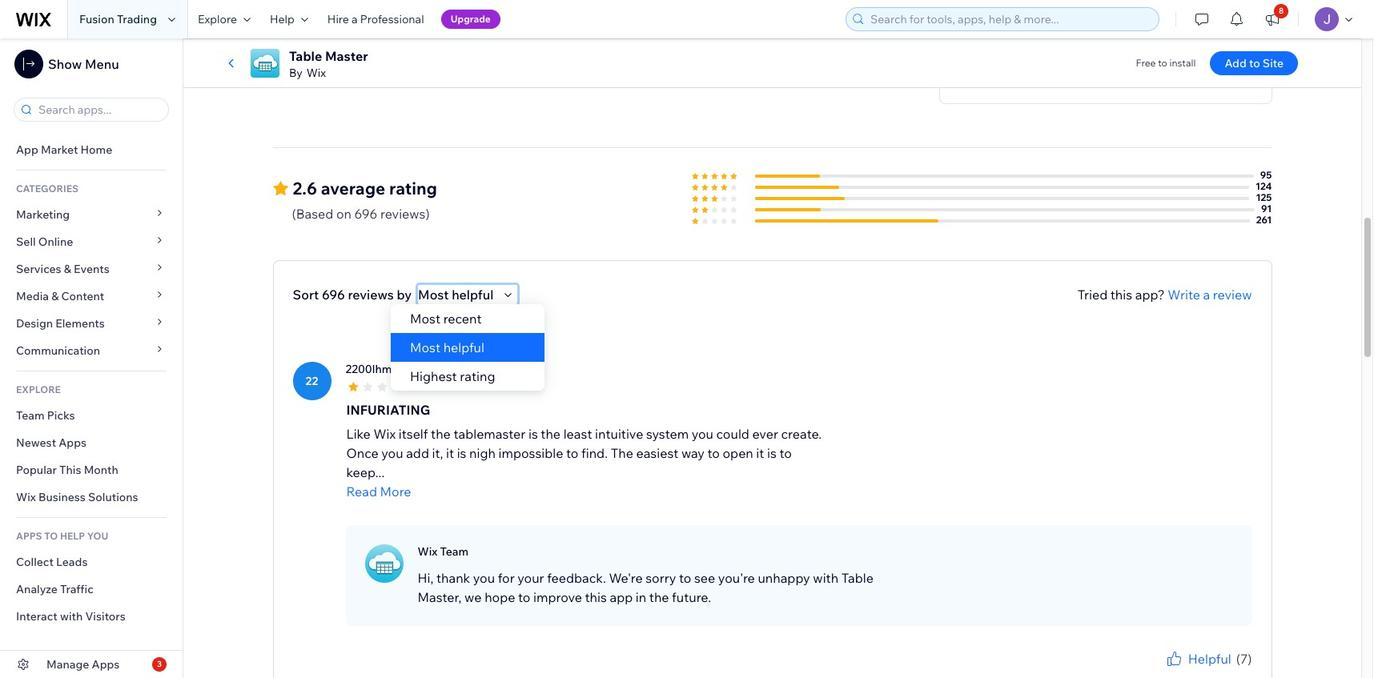 Task type: vqa. For each thing, say whether or not it's contained in the screenshot.
Design button
no



Task type: describe. For each thing, give the bounding box(es) containing it.
trading
[[117, 12, 157, 26]]

261
[[1256, 214, 1272, 226]]

app market home
[[16, 143, 112, 157]]

way
[[682, 445, 705, 461]]

you inside hi, thank you for your feedback. we're sorry to see you're unhappy with table master, we hope to improve this app in the future.
[[473, 570, 495, 586]]

1 vertical spatial a
[[1204, 286, 1210, 302]]

a inside hire a professional link
[[352, 12, 358, 26]]

master
[[325, 48, 368, 64]]

intuitive
[[595, 426, 643, 442]]

on
[[336, 206, 352, 222]]

most for most helpful button
[[418, 286, 449, 302]]

infuriating
[[346, 402, 430, 418]]

helpful
[[1188, 651, 1232, 667]]

you're
[[718, 570, 755, 586]]

0 vertical spatial you
[[692, 426, 714, 442]]

professional
[[360, 12, 424, 26]]

0 vertical spatial 696
[[355, 206, 378, 222]]

(based
[[292, 206, 333, 222]]

the inside hi, thank you for your feedback. we're sorry to see you're unhappy with table master, we hope to improve this app in the future.
[[649, 589, 669, 605]]

system
[[646, 426, 689, 442]]

team picks link
[[0, 402, 183, 429]]

sell online link
[[0, 228, 183, 256]]

with inside hi, thank you for your feedback. we're sorry to see you're unhappy with table master, we hope to improve this app in the future.
[[813, 570, 839, 586]]

market
[[41, 143, 78, 157]]

apps for newest apps
[[59, 436, 87, 450]]

helpful for most helpful option on the left
[[444, 339, 485, 355]]

fusion
[[79, 12, 114, 26]]

manage
[[46, 658, 89, 672]]

most helpful for most helpful button
[[418, 286, 494, 302]]

contact us for support
[[978, 50, 1096, 65]]

3
[[157, 659, 162, 670]]

interact
[[16, 610, 58, 624]]

read more button
[[346, 482, 827, 501]]

visitors
[[85, 610, 126, 624]]

sidebar element
[[0, 38, 183, 678]]

your
[[518, 570, 544, 586]]

write
[[1168, 286, 1201, 302]]

marketing
[[16, 207, 70, 222]]

for inside hi, thank you for your feedback. we're sorry to see you're unhappy with table master, we hope to improve this app in the future.
[[498, 570, 515, 586]]

1 it from the left
[[446, 445, 454, 461]]

collect leads
[[16, 555, 88, 569]]

table master by wix
[[289, 48, 368, 80]]

table inside hi, thank you for your feedback. we're sorry to see you're unhappy with table master, we hope to improve this app in the future.
[[842, 570, 874, 586]]

apps for manage apps
[[92, 658, 120, 672]]

wix team
[[418, 544, 469, 559]]

elements
[[55, 316, 105, 331]]

hire a professional
[[327, 12, 424, 26]]

tablemaster
[[454, 426, 526, 442]]

services & events
[[16, 262, 110, 276]]

visit our website
[[978, 26, 1067, 41]]

125
[[1256, 191, 1272, 203]]

upgrade
[[451, 13, 491, 25]]

analyze traffic
[[16, 582, 94, 597]]

collect
[[16, 555, 54, 569]]

hire a professional link
[[318, 0, 434, 38]]

could
[[717, 426, 750, 442]]

list box containing most recent
[[391, 304, 545, 391]]

sort 696 reviews by
[[293, 286, 412, 302]]

future.
[[672, 589, 711, 605]]

categories
[[16, 183, 79, 195]]

write a review button
[[1168, 285, 1252, 304]]

open
[[723, 445, 754, 461]]

add to site
[[1225, 56, 1284, 70]]

once
[[346, 445, 379, 461]]

app?
[[1136, 286, 1165, 302]]

app
[[16, 143, 38, 157]]

8
[[1279, 6, 1284, 16]]

events
[[74, 262, 110, 276]]

sell online
[[16, 235, 73, 249]]

0 horizontal spatial you
[[381, 445, 403, 461]]

menu
[[85, 56, 119, 72]]

free
[[1136, 57, 1156, 69]]

services
[[16, 262, 61, 276]]

/
[[427, 362, 432, 376]]

0 horizontal spatial rating
[[389, 178, 437, 198]]

upgrade button
[[441, 10, 501, 29]]

helpful button
[[1164, 649, 1232, 669]]

2 horizontal spatial is
[[767, 445, 777, 461]]

sort
[[293, 286, 319, 302]]

media & content
[[16, 289, 104, 304]]

Search for tools, apps, help & more... field
[[866, 8, 1154, 30]]

help button
[[260, 0, 318, 38]]

to down 'create.'
[[780, 445, 792, 461]]

manage apps
[[46, 658, 120, 672]]

Search apps... field
[[34, 99, 163, 121]]

1 vertical spatial most
[[410, 310, 441, 327]]

8 button
[[1255, 0, 1290, 38]]

apps to help you
[[16, 530, 108, 542]]

highest
[[410, 368, 457, 384]]

table master logo image
[[251, 49, 280, 78]]

to right free
[[1158, 57, 1168, 69]]

this inside hi, thank you for your feedback. we're sorry to see you're unhappy with table master, we hope to improve this app in the future.
[[585, 589, 607, 605]]

we
[[465, 589, 482, 605]]

16,
[[458, 362, 473, 376]]

tried this app? write a review
[[1078, 286, 1252, 302]]

website
[[1024, 26, 1067, 41]]

most helpful option
[[391, 333, 545, 362]]

2 it from the left
[[756, 445, 764, 461]]

privacy policy
[[978, 74, 1050, 89]]

month
[[84, 463, 118, 477]]

hire
[[327, 12, 349, 26]]

91
[[1261, 202, 1272, 214]]

2200lhmanage / jun 16, 2023
[[346, 362, 501, 376]]

apps
[[16, 530, 42, 542]]

add to site button
[[1211, 51, 1298, 75]]

fusion trading
[[79, 12, 157, 26]]

jun
[[435, 362, 455, 376]]

to down your
[[518, 589, 531, 605]]

wix inside "infuriating like wix itself the tablemaster is the least intuitive system you could ever create. once you add it, it is nigh impossible to find. the easiest way to open it is to keep... read more"
[[374, 426, 396, 442]]

2023
[[475, 362, 501, 376]]

add
[[406, 445, 429, 461]]

online
[[38, 235, 73, 249]]

& for events
[[64, 262, 71, 276]]

analyze
[[16, 582, 58, 597]]



Task type: locate. For each thing, give the bounding box(es) containing it.
1 vertical spatial &
[[51, 289, 59, 304]]

sell
[[16, 235, 36, 249]]

1 horizontal spatial this
[[1111, 286, 1133, 302]]

w i image
[[365, 544, 403, 583]]

2200lhmanage
[[346, 362, 425, 376]]

keep...
[[346, 464, 385, 480]]

apps up this
[[59, 436, 87, 450]]

most helpful
[[418, 286, 494, 302], [410, 339, 485, 355]]

is up impossible
[[529, 426, 538, 442]]

1 horizontal spatial apps
[[92, 658, 120, 672]]

review
[[1213, 286, 1252, 302]]

reviews
[[348, 286, 394, 302]]

most inside option
[[410, 339, 441, 355]]

the left least
[[541, 426, 561, 442]]

1 horizontal spatial team
[[440, 544, 469, 559]]

1 horizontal spatial you
[[473, 570, 495, 586]]

show menu
[[48, 56, 119, 72]]

site
[[1263, 56, 1284, 70]]

to inside button
[[1250, 56, 1261, 70]]

app market home link
[[0, 136, 183, 163]]

you
[[87, 530, 108, 542]]

696 right on
[[355, 206, 378, 222]]

this left app on the left
[[585, 589, 607, 605]]

2.6 average rating
[[293, 178, 437, 198]]

we're
[[609, 570, 643, 586]]

1 vertical spatial with
[[60, 610, 83, 624]]

0 vertical spatial helpful
[[452, 286, 494, 302]]

2 horizontal spatial you
[[692, 426, 714, 442]]

table inside table master by wix
[[289, 48, 322, 64]]

0 horizontal spatial 696
[[322, 286, 345, 302]]

1 horizontal spatial rating
[[460, 368, 495, 384]]

0 horizontal spatial apps
[[59, 436, 87, 450]]

highest rating
[[410, 368, 495, 384]]

helpful inside option
[[444, 339, 485, 355]]

1 horizontal spatial it
[[756, 445, 764, 461]]

0 vertical spatial rating
[[389, 178, 437, 198]]

this
[[1111, 286, 1133, 302], [585, 589, 607, 605]]

wix right 'by'
[[307, 66, 326, 80]]

impossible
[[499, 445, 564, 461]]

marketing link
[[0, 201, 183, 228]]

helpful for most helpful button
[[452, 286, 494, 302]]

contact
[[978, 50, 1020, 65]]

most
[[418, 286, 449, 302], [410, 310, 441, 327], [410, 339, 441, 355]]

team up the thank at the left
[[440, 544, 469, 559]]

1 vertical spatial team
[[440, 544, 469, 559]]

0 vertical spatial &
[[64, 262, 71, 276]]

wix down the infuriating
[[374, 426, 396, 442]]

the right in
[[649, 589, 669, 605]]

1 horizontal spatial 696
[[355, 206, 378, 222]]

install
[[1170, 57, 1196, 69]]

most helpful for most helpful option on the left
[[410, 339, 485, 355]]

help
[[270, 12, 295, 26]]

rating up the reviews)
[[389, 178, 437, 198]]

rating down most helpful option on the left
[[460, 368, 495, 384]]

to right way
[[708, 445, 720, 461]]

find.
[[582, 445, 608, 461]]

wix inside sidebar element
[[16, 490, 36, 505]]

explore
[[16, 384, 61, 396]]

1 horizontal spatial the
[[541, 426, 561, 442]]

ever
[[752, 426, 778, 442]]

master,
[[418, 589, 462, 605]]

analyze traffic link
[[0, 576, 183, 603]]

apps right manage
[[92, 658, 120, 672]]

policy
[[1019, 74, 1050, 89]]

with
[[813, 570, 839, 586], [60, 610, 83, 624]]

most up 2200lhmanage / jun 16, 2023
[[410, 339, 441, 355]]

0 horizontal spatial team
[[16, 409, 45, 423]]

1 vertical spatial table
[[842, 570, 874, 586]]

picks
[[47, 409, 75, 423]]

most helpful up the recent
[[418, 286, 494, 302]]

1 vertical spatial for
[[498, 570, 515, 586]]

1 vertical spatial apps
[[92, 658, 120, 672]]

0 vertical spatial this
[[1111, 286, 1133, 302]]

itself
[[399, 426, 428, 442]]

media
[[16, 289, 49, 304]]

communication link
[[0, 337, 183, 364]]

(based on 696 reviews)
[[292, 206, 430, 222]]

1 horizontal spatial for
[[1038, 50, 1052, 65]]

0 vertical spatial team
[[16, 409, 45, 423]]

2 vertical spatial most
[[410, 339, 441, 355]]

0 horizontal spatial for
[[498, 570, 515, 586]]

communication
[[16, 344, 103, 358]]

you left add at the left of the page
[[381, 445, 403, 461]]

0 vertical spatial most
[[418, 286, 449, 302]]

& right media
[[51, 289, 59, 304]]

696 right sort on the top left of page
[[322, 286, 345, 302]]

most helpful inside button
[[418, 286, 494, 302]]

696
[[355, 206, 378, 222], [322, 286, 345, 302]]

wix business solutions link
[[0, 484, 183, 511]]

most helpful inside option
[[410, 339, 485, 355]]

2 horizontal spatial the
[[649, 589, 669, 605]]

wix inside table master by wix
[[307, 66, 326, 80]]

visit
[[978, 26, 1002, 41]]

1 vertical spatial you
[[381, 445, 403, 461]]

by
[[289, 66, 303, 80]]

2 vertical spatial you
[[473, 570, 495, 586]]

most helpful up the jun
[[410, 339, 485, 355]]

is left nigh
[[457, 445, 467, 461]]

to left site
[[1250, 56, 1261, 70]]

1 horizontal spatial with
[[813, 570, 839, 586]]

helpful
[[452, 286, 494, 302], [444, 339, 485, 355]]

table up 'by'
[[289, 48, 322, 64]]

leads
[[56, 555, 88, 569]]

to
[[44, 530, 58, 542]]

0 horizontal spatial table
[[289, 48, 322, 64]]

see
[[694, 570, 715, 586]]

show
[[48, 56, 82, 72]]

1 vertical spatial most helpful
[[410, 339, 485, 355]]

124
[[1256, 180, 1272, 192]]

& for content
[[51, 289, 59, 304]]

1 vertical spatial this
[[585, 589, 607, 605]]

design elements link
[[0, 310, 183, 337]]

collect leads link
[[0, 549, 183, 576]]

1 vertical spatial helpful
[[444, 339, 485, 355]]

table right unhappy
[[842, 570, 874, 586]]

thank
[[437, 570, 470, 586]]

popular this month link
[[0, 457, 183, 484]]

newest apps
[[16, 436, 87, 450]]

apps
[[59, 436, 87, 450], [92, 658, 120, 672]]

by
[[397, 286, 412, 302]]

for up hope
[[498, 570, 515, 586]]

media & content link
[[0, 283, 183, 310]]

wix up hi,
[[418, 544, 438, 559]]

0 vertical spatial a
[[352, 12, 358, 26]]

0 vertical spatial apps
[[59, 436, 87, 450]]

most down 'by'
[[410, 310, 441, 327]]

business
[[38, 490, 86, 505]]

0 vertical spatial table
[[289, 48, 322, 64]]

0 vertical spatial with
[[813, 570, 839, 586]]

most up most recent
[[418, 286, 449, 302]]

rating
[[389, 178, 437, 198], [460, 368, 495, 384]]

this left 'app?'
[[1111, 286, 1133, 302]]

0 horizontal spatial with
[[60, 610, 83, 624]]

team inside sidebar element
[[16, 409, 45, 423]]

more
[[380, 483, 411, 500]]

helpful up 16,
[[444, 339, 485, 355]]

1 vertical spatial rating
[[460, 368, 495, 384]]

hi, thank you for your feedback. we're sorry to see you're unhappy with table master, we hope to improve this app in the future.
[[418, 570, 874, 605]]

it right the it,
[[446, 445, 454, 461]]

95
[[1261, 169, 1272, 181]]

nigh
[[469, 445, 496, 461]]

our
[[1004, 26, 1022, 41]]

you up way
[[692, 426, 714, 442]]

0 horizontal spatial this
[[585, 589, 607, 605]]

0 vertical spatial for
[[1038, 50, 1052, 65]]

0 horizontal spatial it
[[446, 445, 454, 461]]

helpful inside button
[[452, 286, 494, 302]]

reviews)
[[380, 206, 430, 222]]

most inside button
[[418, 286, 449, 302]]

design elements
[[16, 316, 105, 331]]

popular this month
[[16, 463, 118, 477]]

0 horizontal spatial a
[[352, 12, 358, 26]]

wix down popular
[[16, 490, 36, 505]]

helpful up the recent
[[452, 286, 494, 302]]

to down least
[[566, 445, 579, 461]]

1 horizontal spatial table
[[842, 570, 874, 586]]

newest apps link
[[0, 429, 183, 457]]

& left events on the left top of the page
[[64, 262, 71, 276]]

most for most helpful option on the left
[[410, 339, 441, 355]]

a right write
[[1204, 286, 1210, 302]]

home
[[80, 143, 112, 157]]

0 horizontal spatial &
[[51, 289, 59, 304]]

1 vertical spatial 696
[[322, 286, 345, 302]]

for right us
[[1038, 50, 1052, 65]]

22
[[306, 374, 318, 388]]

popular
[[16, 463, 57, 477]]

to
[[1250, 56, 1261, 70], [1158, 57, 1168, 69], [566, 445, 579, 461], [708, 445, 720, 461], [780, 445, 792, 461], [679, 570, 692, 586], [518, 589, 531, 605]]

improve
[[533, 589, 582, 605]]

newest
[[16, 436, 56, 450]]

list box
[[391, 304, 545, 391]]

wix business solutions
[[16, 490, 138, 505]]

with right unhappy
[[813, 570, 839, 586]]

it down "ever"
[[756, 445, 764, 461]]

is down "ever"
[[767, 445, 777, 461]]

interact with visitors link
[[0, 603, 183, 630]]

the up the it,
[[431, 426, 451, 442]]

0 horizontal spatial is
[[457, 445, 467, 461]]

with inside sidebar element
[[60, 610, 83, 624]]

with down 'traffic'
[[60, 610, 83, 624]]

unhappy
[[758, 570, 810, 586]]

visit our website link
[[959, 26, 1067, 41]]

you up 'we'
[[473, 570, 495, 586]]

1 horizontal spatial a
[[1204, 286, 1210, 302]]

1 horizontal spatial &
[[64, 262, 71, 276]]

a right hire
[[352, 12, 358, 26]]

to left see
[[679, 570, 692, 586]]

us
[[1023, 50, 1035, 65]]

services & events link
[[0, 256, 183, 283]]

interact with visitors
[[16, 610, 126, 624]]

0 vertical spatial most helpful
[[418, 286, 494, 302]]

team down the explore
[[16, 409, 45, 423]]

table
[[289, 48, 322, 64], [842, 570, 874, 586]]

0 horizontal spatial the
[[431, 426, 451, 442]]

1 horizontal spatial is
[[529, 426, 538, 442]]



